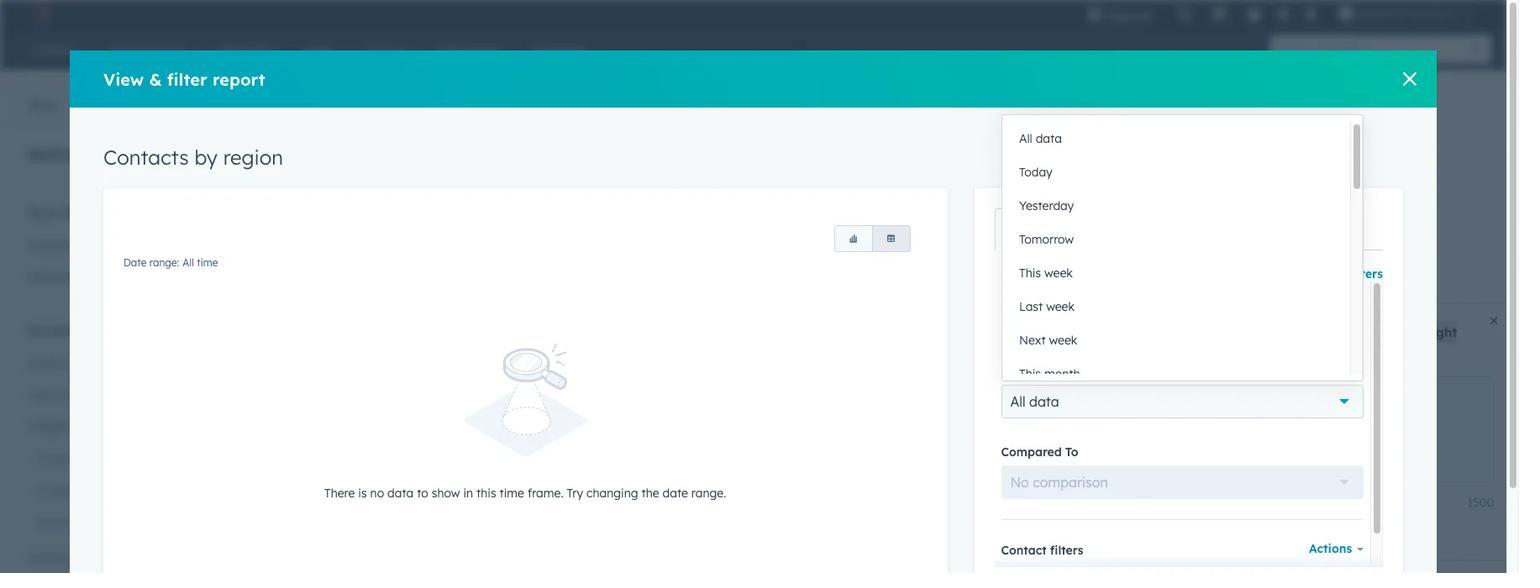 Task type: describe. For each thing, give the bounding box(es) containing it.
marketplace
[[27, 551, 96, 566]]

defaults
[[75, 356, 122, 371]]

account setup
[[27, 322, 124, 339]]

privacy for &
[[298, 89, 367, 114]]

of for 3
[[539, 409, 554, 421]]

integrations
[[27, 419, 96, 435]]

marketplace downloads link
[[17, 542, 176, 573]]

contacts
[[1006, 305, 1079, 326]]

is
[[358, 486, 367, 501]]

stage
[[1232, 320, 1269, 337]]

entered
[[1045, 320, 1094, 337]]

connected apps
[[37, 451, 128, 467]]

last
[[1020, 299, 1043, 314]]

date for date entered "customer (lifecycle stage pipeline)"
[[1011, 320, 1042, 337]]

next
[[1020, 333, 1046, 348]]

frame.
[[528, 486, 564, 501]]

data for data privacy & consent
[[245, 89, 292, 114]]

no
[[370, 486, 384, 501]]

contact filters
[[1002, 543, 1084, 559]]

group inside contacts by region dialog
[[834, 225, 911, 252]]

0
[[1162, 425, 1177, 455]]

count for 3
[[499, 409, 536, 421]]

there
[[325, 486, 355, 501]]

this for this week
[[1020, 266, 1042, 281]]

data privacy link
[[245, 129, 364, 169]]

property
[[1033, 290, 1084, 306]]

back link
[[0, 89, 68, 123]]

email
[[37, 515, 68, 530]]

account for account setup
[[27, 322, 81, 339]]

date range: all time
[[123, 256, 218, 269]]

try
[[567, 486, 584, 501]]

today
[[1020, 165, 1053, 180]]

general
[[27, 238, 70, 253]]

data privacy
[[269, 141, 341, 156]]

users & teams link
[[17, 379, 176, 411]]

close image
[[1404, 72, 1417, 86]]

last week button
[[1003, 290, 1351, 324]]

all data button
[[1002, 385, 1364, 419]]

no
[[1011, 475, 1030, 491]]

this
[[477, 486, 496, 501]]

region
[[223, 145, 283, 170]]

all data inside dropdown button
[[1011, 394, 1060, 411]]

today button
[[1003, 156, 1351, 189]]

your
[[27, 204, 58, 221]]

next week button
[[1003, 324, 1351, 357]]

date for date range
[[1002, 364, 1030, 380]]

2 vertical spatial time
[[500, 486, 525, 501]]

data privacy & consent
[[245, 89, 471, 114]]

data for data privacy
[[269, 141, 297, 156]]

no comparison
[[1011, 475, 1108, 491]]

marketplace downloads
[[27, 551, 160, 566]]

contact
[[1002, 543, 1047, 559]]

date entered "customer (lifecycle stage pipeline)"
[[1011, 320, 1333, 337]]

next week
[[1020, 333, 1078, 348]]

Search HubSpot search field
[[1271, 35, 1477, 64]]

apoptosis
[[1358, 7, 1410, 20]]

range.
[[692, 486, 727, 501]]

calling icon button
[[1171, 3, 1199, 24]]

show
[[432, 486, 460, 501]]

by
[[195, 145, 218, 170]]

date
[[663, 486, 688, 501]]

contacts by region dialog
[[70, 50, 1438, 573]]

teams
[[73, 388, 109, 403]]

count of contacts 3
[[499, 409, 612, 455]]

connected
[[37, 451, 97, 467]]

yesterday button
[[1003, 189, 1351, 223]]

date range
[[1002, 364, 1067, 380]]

2 horizontal spatial &
[[373, 89, 388, 114]]

settings
[[27, 144, 95, 165]]

your preferences
[[27, 204, 141, 221]]

2 vertical spatial data
[[388, 486, 414, 501]]

notifications link
[[17, 261, 176, 293]]

report
[[213, 69, 265, 90]]

reset filters button
[[1314, 264, 1384, 284]]

compared
[[1002, 445, 1062, 460]]

contacts for 3
[[557, 409, 612, 421]]

service
[[71, 515, 112, 530]]

changing
[[587, 486, 639, 501]]

2
[[1454, 7, 1460, 20]]

& for filter
[[149, 69, 162, 90]]

consent
[[393, 89, 471, 114]]

to
[[417, 486, 429, 501]]

data privacy dashboard
[[245, 182, 452, 203]]

range:
[[149, 256, 179, 269]]

contacts by region
[[103, 145, 283, 170]]

filter
[[167, 69, 207, 90]]

contacts for 0
[[1170, 409, 1226, 421]]

private
[[37, 483, 76, 499]]

account defaults
[[27, 356, 122, 371]]

apoptosis studios 2 button
[[1329, 0, 1485, 27]]

private apps
[[37, 483, 108, 499]]

there is no data to show in this time frame. try changing the date range.
[[325, 486, 727, 501]]

this week button
[[1003, 256, 1351, 290]]

apps for connected apps
[[100, 451, 128, 467]]

month
[[1045, 367, 1081, 382]]

filters link
[[996, 209, 1079, 250]]

email service provider
[[37, 515, 161, 530]]

data privacy navigation
[[245, 128, 690, 170]]



Task type: vqa. For each thing, say whether or not it's contained in the screenshot.


Task type: locate. For each thing, give the bounding box(es) containing it.
0 vertical spatial filters
[[1350, 266, 1384, 282]]

yesterday
[[1020, 198, 1075, 214]]

0 horizontal spatial of
[[539, 409, 554, 421]]

& inside users & teams link
[[61, 388, 70, 403]]

2 vertical spatial week
[[1050, 333, 1078, 348]]

1 vertical spatial data
[[1030, 394, 1060, 411]]

apps up "service"
[[79, 483, 108, 499]]

contacts up 0
[[1170, 409, 1226, 421]]

notifications
[[27, 270, 99, 285]]

count of contacts 0
[[1113, 409, 1226, 455]]

this inside button
[[1020, 266, 1042, 281]]

0 horizontal spatial count
[[499, 409, 536, 421]]

apoptosis studios 2
[[1358, 7, 1460, 20]]

account for account defaults
[[27, 356, 72, 371]]

of up 3
[[539, 409, 554, 421]]

private apps link
[[17, 475, 176, 507]]

reset
[[1314, 266, 1346, 282]]

menu
[[1076, 0, 1487, 27]]

setup
[[85, 322, 124, 339]]

marketplaces image
[[1213, 8, 1228, 23]]

privacy for dashboard
[[291, 182, 354, 203]]

tomorrow
[[1020, 232, 1074, 247]]

all data down the date range on the bottom right
[[1011, 394, 1060, 411]]

& left consent
[[373, 89, 388, 114]]

0 horizontal spatial filters
[[1051, 543, 1084, 559]]

unsubscribed
[[887, 305, 1001, 326]]

this for this month
[[1020, 367, 1042, 382]]

tomorrow button
[[1003, 223, 1351, 256]]

0 vertical spatial actions button
[[1397, 303, 1452, 327]]

0 horizontal spatial time
[[197, 256, 218, 269]]

users
[[27, 388, 58, 403]]

2 of from the left
[[1153, 409, 1167, 421]]

comparison
[[1033, 475, 1108, 491]]

upgrade
[[1107, 8, 1154, 22]]

data inside button
[[1036, 131, 1062, 146]]

tara schultz image
[[1340, 6, 1355, 21]]

help image
[[1248, 8, 1263, 23]]

2 horizontal spatial contacts
[[1170, 409, 1226, 421]]

& inside contacts by region dialog
[[149, 69, 162, 90]]

back
[[28, 98, 57, 113]]

apps up the "private apps" link on the left of the page
[[100, 451, 128, 467]]

account defaults link
[[17, 347, 176, 379]]

filters for contact filters
[[1051, 543, 1084, 559]]

settings image
[[1276, 7, 1291, 22]]

week for next week
[[1050, 333, 1078, 348]]

of inside count of contacts 3
[[539, 409, 554, 421]]

no comparison button
[[1002, 466, 1364, 500]]

search button
[[1464, 35, 1492, 64]]

of
[[539, 409, 554, 421], [1153, 409, 1167, 421]]

date inside popup button
[[1011, 320, 1042, 337]]

2 account from the top
[[27, 356, 72, 371]]

all right range: at the left top of the page
[[183, 256, 194, 269]]

actions for unsubscribed contacts
[[1397, 308, 1440, 323]]

all down the date range on the bottom right
[[1011, 394, 1026, 411]]

view & filter report
[[103, 69, 265, 90]]

contacts left by
[[103, 145, 189, 170]]

all time
[[946, 351, 981, 363]]

week up "entered"
[[1047, 299, 1075, 314]]

time right this
[[500, 486, 525, 501]]

to
[[1066, 445, 1079, 460]]

this month button
[[1003, 357, 1351, 391]]

last week
[[1020, 299, 1075, 314]]

0 vertical spatial data
[[1036, 131, 1062, 146]]

in
[[464, 486, 473, 501]]

1 vertical spatial apps
[[79, 483, 108, 499]]

connected apps link
[[17, 443, 176, 475]]

filters for reset filters
[[1350, 266, 1384, 282]]

2 vertical spatial privacy
[[291, 182, 354, 203]]

privacy up data privacy dashboard
[[300, 141, 341, 156]]

dashboard
[[359, 182, 452, 203]]

hubspot link
[[20, 3, 63, 24]]

this month
[[1020, 367, 1081, 382]]

unsubscribed contacts
[[887, 305, 1079, 326]]

1 vertical spatial account
[[27, 356, 72, 371]]

1 account from the top
[[27, 322, 81, 339]]

notifications image
[[1304, 8, 1319, 23]]

pipeline)"
[[1273, 320, 1333, 337]]

the
[[642, 486, 660, 501]]

0 horizontal spatial actions
[[1310, 542, 1353, 557]]

actions button for unsubscribed contacts
[[1397, 303, 1452, 327]]

filters right reset
[[1350, 266, 1384, 282]]

&
[[149, 69, 162, 90], [373, 89, 388, 114], [61, 388, 70, 403]]

count inside count of contacts 3
[[499, 409, 536, 421]]

data down this month
[[1030, 394, 1060, 411]]

count inside "count of contacts 0"
[[1113, 409, 1150, 421]]

1 vertical spatial actions button
[[1310, 538, 1364, 561]]

1 horizontal spatial &
[[149, 69, 162, 90]]

"customer
[[1098, 320, 1164, 337]]

3
[[549, 425, 562, 455]]

1 vertical spatial data
[[269, 141, 297, 156]]

1 vertical spatial week
[[1047, 299, 1075, 314]]

& right users
[[61, 388, 70, 403]]

privacy up data privacy link
[[298, 89, 367, 114]]

1 horizontal spatial actions button
[[1397, 303, 1452, 327]]

all data inside button
[[1020, 131, 1062, 146]]

data for data privacy dashboard
[[245, 182, 286, 203]]

1 vertical spatial this
[[1020, 367, 1042, 382]]

help button
[[1241, 0, 1270, 27]]

filters right contact
[[1051, 543, 1084, 559]]

1 this from the top
[[1020, 266, 1042, 281]]

count for 0
[[1113, 409, 1150, 421]]

data right by
[[269, 141, 297, 156]]

0 horizontal spatial actions button
[[1310, 538, 1364, 561]]

compared to
[[1002, 445, 1079, 460]]

contacts
[[103, 145, 189, 170], [557, 409, 612, 421], [1170, 409, 1226, 421]]

time right range: at the left top of the page
[[197, 256, 218, 269]]

data down "region"
[[245, 182, 286, 203]]

week for last week
[[1047, 299, 1075, 314]]

of up 0
[[1153, 409, 1167, 421]]

(lifecycle
[[1168, 320, 1228, 337]]

of for 0
[[1153, 409, 1167, 421]]

data inside dropdown button
[[1030, 394, 1060, 411]]

this up date property
[[1020, 266, 1042, 281]]

1 horizontal spatial time
[[500, 486, 525, 501]]

contacts inside "count of contacts 0"
[[1170, 409, 1226, 421]]

search image
[[1472, 44, 1484, 55]]

filters
[[1350, 266, 1384, 282], [1051, 543, 1084, 559]]

1 vertical spatial privacy
[[300, 141, 341, 156]]

upgrade image
[[1088, 8, 1103, 23]]

data
[[245, 89, 292, 114], [269, 141, 297, 156], [245, 182, 286, 203]]

view
[[103, 69, 144, 90]]

reset filters
[[1314, 266, 1384, 282]]

apps for private apps
[[79, 483, 108, 499]]

all inside dropdown button
[[1011, 394, 1026, 411]]

all up today
[[1020, 131, 1033, 146]]

group
[[834, 225, 911, 252]]

actions button for contact filters
[[1310, 538, 1364, 561]]

0 vertical spatial all data
[[1020, 131, 1062, 146]]

account up users
[[27, 356, 72, 371]]

contacts up 3
[[557, 409, 612, 421]]

1 of from the left
[[539, 409, 554, 421]]

time
[[197, 256, 218, 269], [960, 351, 981, 363], [500, 486, 525, 501]]

date for date range: all time
[[123, 256, 147, 269]]

data
[[1036, 131, 1062, 146], [1030, 394, 1060, 411], [388, 486, 414, 501]]

this week
[[1020, 266, 1073, 281]]

2 vertical spatial data
[[245, 182, 286, 203]]

0 vertical spatial apps
[[100, 451, 128, 467]]

this left month
[[1020, 367, 1042, 382]]

calling icon image
[[1177, 7, 1192, 22]]

contacts inside count of contacts 3
[[557, 409, 612, 421]]

1 vertical spatial actions
[[1310, 542, 1353, 557]]

1 vertical spatial time
[[960, 351, 981, 363]]

None button
[[834, 225, 873, 252], [872, 225, 911, 252], [834, 225, 873, 252], [872, 225, 911, 252]]

menu containing apoptosis studios 2
[[1076, 0, 1487, 27]]

general link
[[17, 229, 176, 261]]

1 horizontal spatial contacts
[[557, 409, 612, 421]]

count down this month 'button'
[[1113, 409, 1150, 421]]

2 count from the left
[[1113, 409, 1150, 421]]

of inside "count of contacts 0"
[[1153, 409, 1167, 421]]

all
[[1020, 131, 1033, 146], [183, 256, 194, 269], [946, 351, 957, 363], [1011, 394, 1026, 411]]

actions for contact filters
[[1310, 542, 1353, 557]]

week right next
[[1050, 333, 1078, 348]]

date entered "customer (lifecycle stage pipeline)" button
[[1002, 311, 1364, 345]]

integrations button
[[17, 411, 176, 443]]

1 count from the left
[[499, 409, 536, 421]]

1 vertical spatial all data
[[1011, 394, 1060, 411]]

menu item
[[1166, 0, 1169, 27]]

0 horizontal spatial contacts
[[103, 145, 189, 170]]

0 vertical spatial this
[[1020, 266, 1042, 281]]

this inside 'button'
[[1020, 367, 1042, 382]]

data up today
[[1036, 131, 1062, 146]]

all down unsubscribed
[[946, 351, 957, 363]]

filters inside button
[[1350, 266, 1384, 282]]

account setup element
[[17, 321, 176, 573]]

0 vertical spatial data
[[245, 89, 292, 114]]

all data button
[[1003, 122, 1351, 156]]

email service provider link
[[17, 507, 176, 539]]

week inside button
[[1045, 266, 1073, 281]]

week
[[1045, 266, 1073, 281], [1047, 299, 1075, 314], [1050, 333, 1078, 348]]

privacy down data privacy
[[291, 182, 354, 203]]

0 vertical spatial time
[[197, 256, 218, 269]]

range
[[1033, 364, 1067, 380]]

data left to
[[388, 486, 414, 501]]

filters
[[1019, 222, 1055, 237]]

your preferences element
[[17, 203, 176, 293]]

account up account defaults
[[27, 322, 81, 339]]

actions inside contacts by region dialog
[[1310, 542, 1353, 557]]

0 vertical spatial account
[[27, 322, 81, 339]]

hubspot image
[[30, 3, 50, 24]]

2 this from the top
[[1020, 367, 1042, 382]]

1 horizontal spatial count
[[1113, 409, 1150, 421]]

date
[[123, 256, 147, 269], [1002, 290, 1030, 306], [1011, 320, 1042, 337], [1002, 364, 1030, 380]]

all data up today
[[1020, 131, 1062, 146]]

actions button
[[1397, 303, 1452, 327], [1310, 538, 1364, 561]]

1 horizontal spatial actions
[[1397, 308, 1440, 323]]

1 vertical spatial filters
[[1051, 543, 1084, 559]]

marketplaces button
[[1202, 0, 1238, 27]]

date for date property
[[1002, 290, 1030, 306]]

1 horizontal spatial filters
[[1350, 266, 1384, 282]]

& left filter
[[149, 69, 162, 90]]

date property
[[1002, 290, 1084, 306]]

0 vertical spatial privacy
[[298, 89, 367, 114]]

0 vertical spatial week
[[1045, 266, 1073, 281]]

contacts inside dialog
[[103, 145, 189, 170]]

1 horizontal spatial of
[[1153, 409, 1167, 421]]

data up "region"
[[245, 89, 292, 114]]

week up the 'property'
[[1045, 266, 1073, 281]]

privacy inside navigation
[[300, 141, 341, 156]]

time down the unsubscribed contacts
[[960, 351, 981, 363]]

& for teams
[[61, 388, 70, 403]]

count up there is no data to show in this time frame. try changing the date range.
[[499, 409, 536, 421]]

week for this week
[[1045, 266, 1073, 281]]

0 vertical spatial actions
[[1397, 308, 1440, 323]]

2 horizontal spatial time
[[960, 351, 981, 363]]

data inside navigation
[[269, 141, 297, 156]]

0 horizontal spatial &
[[61, 388, 70, 403]]

all inside button
[[1020, 131, 1033, 146]]



